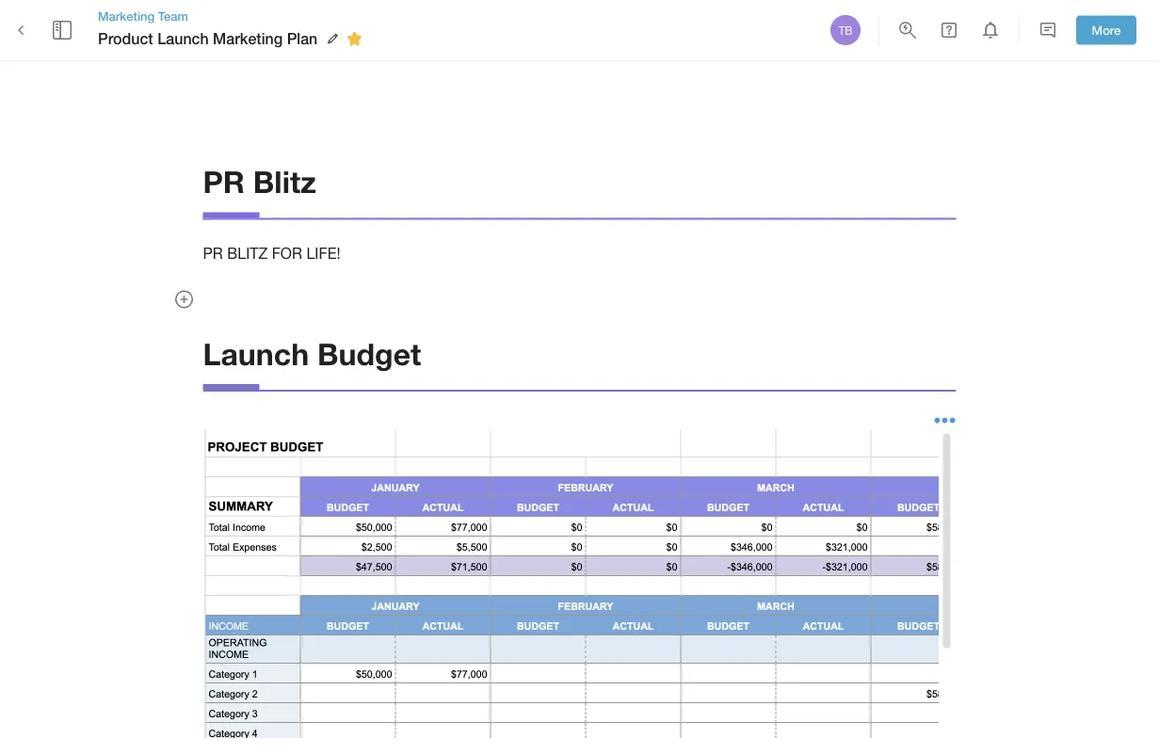 Task type: locate. For each thing, give the bounding box(es) containing it.
1 vertical spatial launch
[[203, 336, 309, 371]]

remove favorite image
[[343, 27, 366, 50]]

marketing down marketing team link
[[213, 30, 283, 47]]

1 pr from the top
[[203, 163, 245, 199]]

1 vertical spatial marketing
[[213, 30, 283, 47]]

tb
[[838, 24, 853, 37]]

1 vertical spatial pr
[[203, 244, 223, 262]]

launch
[[157, 30, 209, 47], [203, 336, 309, 371]]

more button
[[1076, 16, 1136, 45]]

0 vertical spatial pr
[[203, 163, 245, 199]]

marketing up product
[[98, 8, 155, 23]]

0 vertical spatial launch
[[157, 30, 209, 47]]

product launch marketing plan
[[98, 30, 318, 47]]

blitz
[[253, 163, 316, 199]]

marketing team link
[[98, 7, 368, 25]]

marketing
[[98, 8, 155, 23], [213, 30, 283, 47]]

2 pr from the top
[[203, 244, 223, 262]]

pr
[[203, 163, 245, 199], [203, 244, 223, 262]]

tb button
[[828, 12, 863, 48]]

pr blitz for life!
[[203, 244, 340, 262]]

1 horizontal spatial marketing
[[213, 30, 283, 47]]

budget
[[317, 336, 421, 371]]

0 vertical spatial marketing
[[98, 8, 155, 23]]

pr for pr blitz for life!
[[203, 244, 223, 262]]

blitz
[[227, 244, 268, 262]]



Task type: vqa. For each thing, say whether or not it's contained in the screenshot.
"Launch Budget"
yes



Task type: describe. For each thing, give the bounding box(es) containing it.
0 horizontal spatial marketing
[[98, 8, 155, 23]]

pr blitz
[[203, 163, 316, 199]]

for
[[272, 244, 302, 262]]

team
[[158, 8, 188, 23]]

product
[[98, 30, 153, 47]]

launch budget
[[203, 336, 421, 371]]

pr for pr blitz
[[203, 163, 245, 199]]

marketing team
[[98, 8, 188, 23]]

plan
[[287, 30, 318, 47]]

life!
[[306, 244, 340, 262]]

more
[[1092, 23, 1121, 37]]



